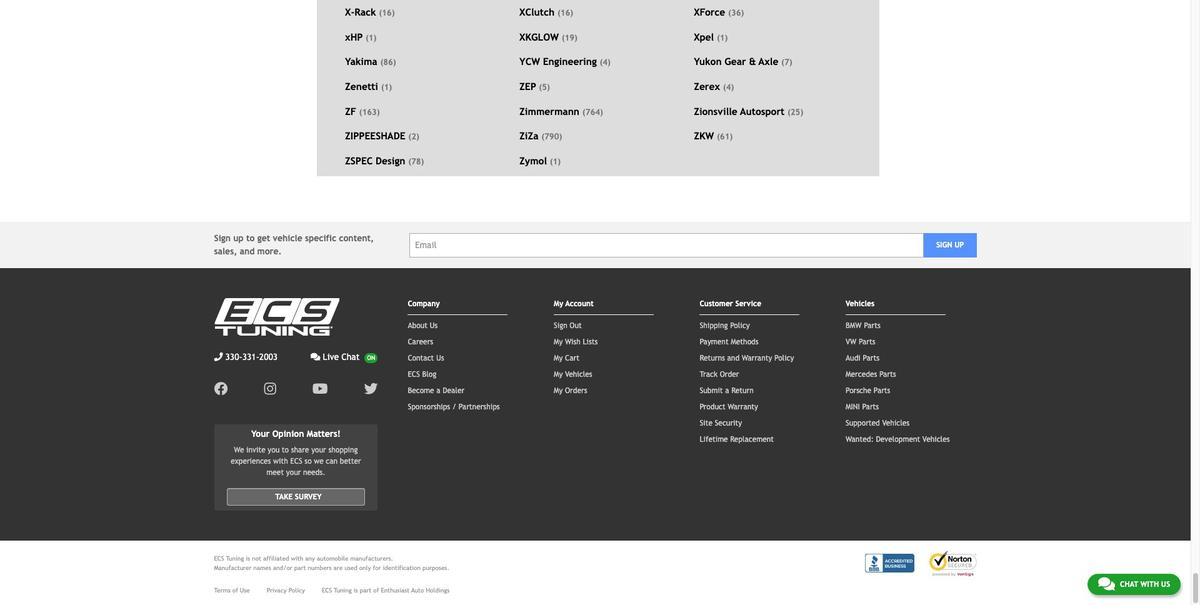 Task type: describe. For each thing, give the bounding box(es) containing it.
account
[[566, 300, 594, 309]]

(16) inside x-rack (16)
[[379, 8, 395, 18]]

yakima (86)
[[345, 56, 396, 67]]

my for my vehicles
[[554, 370, 563, 379]]

us for contact us
[[436, 354, 444, 363]]

xhp (1)
[[345, 31, 377, 42]]

about us link
[[408, 322, 438, 330]]

is for not
[[246, 555, 250, 562]]

comments image for live
[[311, 353, 321, 362]]

my orders link
[[554, 387, 587, 395]]

site security
[[700, 419, 742, 428]]

more.
[[257, 247, 282, 257]]

to inside sign up to get vehicle specific content, sales, and more.
[[246, 233, 255, 243]]

specific
[[305, 233, 336, 243]]

contact
[[408, 354, 434, 363]]

of inside terms of use link
[[232, 587, 238, 594]]

(163)
[[359, 107, 380, 117]]

with inside we invite you to share your shopping experiences with ecs so we can better meet your needs.
[[273, 457, 288, 466]]

porsche parts
[[846, 387, 891, 395]]

parts for audi parts
[[863, 354, 880, 363]]

zerex (4)
[[694, 81, 734, 92]]

terms of use link
[[214, 586, 250, 595]]

(78)
[[408, 157, 424, 166]]

your opinion matters!
[[251, 429, 341, 439]]

zkw
[[694, 130, 714, 141]]

instagram logo image
[[264, 382, 276, 396]]

yukon gear & axle (7)
[[694, 56, 793, 67]]

2 of from the left
[[373, 587, 379, 594]]

product warranty link
[[700, 403, 758, 412]]

manufacturer
[[214, 565, 252, 572]]

tuning for not
[[226, 555, 244, 562]]

experiences
[[231, 457, 271, 466]]

track order
[[700, 370, 739, 379]]

automobile
[[317, 555, 349, 562]]

vehicle
[[273, 233, 303, 243]]

ecs for ecs blog
[[408, 370, 420, 379]]

parts for mini parts
[[863, 403, 879, 412]]

1 vertical spatial part
[[360, 587, 372, 594]]

my wish lists
[[554, 338, 598, 347]]

enthusiast
[[381, 587, 410, 594]]

vehicles up bmw parts link
[[846, 300, 875, 309]]

&
[[749, 56, 756, 67]]

terms
[[214, 587, 231, 594]]

zippeeshade (2)
[[345, 130, 419, 141]]

we
[[314, 457, 324, 466]]

mini parts link
[[846, 403, 879, 412]]

xpel
[[694, 31, 714, 42]]

submit a return
[[700, 387, 754, 395]]

zionsville autosport (25)
[[694, 105, 804, 117]]

zenetti (1)
[[345, 81, 392, 92]]

(4) inside zerex (4)
[[723, 83, 734, 92]]

to inside we invite you to share your shopping experiences with ecs so we can better meet your needs.
[[282, 446, 289, 455]]

lists
[[583, 338, 598, 347]]

service
[[736, 300, 762, 309]]

Email email field
[[410, 233, 924, 258]]

orders
[[565, 387, 587, 395]]

out
[[570, 322, 582, 330]]

my wish lists link
[[554, 338, 598, 347]]

my cart
[[554, 354, 580, 363]]

returns and warranty policy link
[[700, 354, 794, 363]]

xclutch (16)
[[520, 6, 574, 18]]

parts for vw parts
[[859, 338, 876, 347]]

methods
[[731, 338, 759, 347]]

my for my orders
[[554, 387, 563, 395]]

opinion
[[272, 429, 304, 439]]

zymol (1)
[[520, 155, 561, 166]]

we invite you to share your shopping experiences with ecs so we can better meet your needs.
[[231, 446, 361, 477]]

a for become
[[437, 387, 441, 395]]

330-331-2003 link
[[214, 351, 278, 364]]

2 vertical spatial us
[[1162, 580, 1171, 589]]

(36)
[[729, 8, 744, 18]]

zf (163)
[[345, 105, 380, 117]]

twitter logo image
[[364, 382, 378, 396]]

so
[[305, 457, 312, 466]]

mercedes
[[846, 370, 877, 379]]

chat with us link
[[1088, 574, 1181, 595]]

autosport
[[740, 105, 785, 117]]

(2)
[[409, 132, 419, 141]]

we
[[234, 446, 244, 455]]

chat with us
[[1120, 580, 1171, 589]]

(4) inside ycw engineering (4)
[[600, 58, 611, 67]]

privacy policy
[[267, 587, 305, 594]]

holdings
[[426, 587, 450, 594]]

ecs inside we invite you to share your shopping experiences with ecs so we can better meet your needs.
[[290, 457, 302, 466]]

payment methods link
[[700, 338, 759, 347]]

ecs tuning is part of enthusiast auto holdings
[[322, 587, 450, 594]]

(790)
[[542, 132, 562, 141]]

partnerships
[[459, 403, 500, 412]]

only
[[359, 565, 371, 572]]

parts for mercedes parts
[[880, 370, 896, 379]]

mercedes parts
[[846, 370, 896, 379]]

and inside sign up to get vehicle specific content, sales, and more.
[[240, 247, 255, 257]]

(5)
[[539, 83, 550, 92]]

youtube logo image
[[312, 382, 328, 396]]

payment methods
[[700, 338, 759, 347]]

returns and warranty policy
[[700, 354, 794, 363]]

purposes.
[[423, 565, 450, 572]]

returns
[[700, 354, 725, 363]]

1 vertical spatial warranty
[[728, 403, 758, 412]]

0 vertical spatial chat
[[342, 352, 360, 362]]

audi
[[846, 354, 861, 363]]

sign out
[[554, 322, 582, 330]]

ziza
[[520, 130, 539, 141]]

parts for porsche parts
[[874, 387, 891, 395]]

vehicles right development
[[923, 435, 950, 444]]

sign for sign up
[[937, 241, 953, 250]]

xpel (1)
[[694, 31, 728, 42]]

ziza (790)
[[520, 130, 562, 141]]

shipping policy
[[700, 322, 750, 330]]

design
[[376, 155, 405, 166]]

comments image for chat
[[1099, 577, 1115, 592]]

share
[[291, 446, 309, 455]]

get
[[257, 233, 270, 243]]

shipping
[[700, 322, 728, 330]]

is for part
[[354, 587, 358, 594]]

policy for shipping policy
[[730, 322, 750, 330]]

zerex
[[694, 81, 720, 92]]

/
[[453, 403, 457, 412]]

engineering
[[543, 56, 597, 67]]

my for my cart
[[554, 354, 563, 363]]

can
[[326, 457, 338, 466]]



Task type: locate. For each thing, give the bounding box(es) containing it.
and up order
[[728, 354, 740, 363]]

(4) right engineering
[[600, 58, 611, 67]]

(1) right zymol
[[550, 157, 561, 166]]

your right the meet on the bottom left
[[286, 468, 301, 477]]

2 my from the top
[[554, 338, 563, 347]]

content,
[[339, 233, 374, 243]]

(4) right "zerex"
[[723, 83, 734, 92]]

2 horizontal spatial sign
[[937, 241, 953, 250]]

0 vertical spatial policy
[[730, 322, 750, 330]]

mini parts
[[846, 403, 879, 412]]

ecs blog link
[[408, 370, 437, 379]]

tuning for part
[[334, 587, 352, 594]]

contact us
[[408, 354, 444, 363]]

part down the only
[[360, 587, 372, 594]]

1 a from the left
[[437, 387, 441, 395]]

zf
[[345, 105, 356, 117]]

my account
[[554, 300, 594, 309]]

0 vertical spatial part
[[294, 565, 306, 572]]

5 my from the top
[[554, 387, 563, 395]]

2 a from the left
[[726, 387, 729, 395]]

(16) inside xclutch (16)
[[558, 8, 574, 18]]

wish
[[565, 338, 581, 347]]

with inside ecs tuning is not affiliated with any automobile manufacturers. manufacturer names and/or part numbers are used only for identification purposes.
[[291, 555, 303, 562]]

parts up mercedes parts link
[[863, 354, 880, 363]]

tuning up the manufacturer
[[226, 555, 244, 562]]

and right sales,
[[240, 247, 255, 257]]

supported vehicles link
[[846, 419, 910, 428]]

part
[[294, 565, 306, 572], [360, 587, 372, 594]]

1 horizontal spatial sign
[[554, 322, 568, 330]]

better
[[340, 457, 361, 466]]

(1) for zenetti
[[381, 83, 392, 92]]

(1) for xpel
[[717, 33, 728, 42]]

1 horizontal spatial part
[[360, 587, 372, 594]]

1 horizontal spatial and
[[728, 354, 740, 363]]

up
[[233, 233, 244, 243], [955, 241, 964, 250]]

1 horizontal spatial your
[[312, 446, 326, 455]]

0 vertical spatial comments image
[[311, 353, 321, 362]]

a left return
[[726, 387, 729, 395]]

my down my cart
[[554, 370, 563, 379]]

tuning down are at the bottom of the page
[[334, 587, 352, 594]]

ecs for ecs tuning is part of enthusiast auto holdings
[[322, 587, 332, 594]]

zionsville
[[694, 105, 738, 117]]

0 horizontal spatial (16)
[[379, 8, 395, 18]]

(16) right rack
[[379, 8, 395, 18]]

vehicles up wanted: development vehicles
[[883, 419, 910, 428]]

xkglow
[[520, 31, 559, 42]]

zymol
[[520, 155, 547, 166]]

cart
[[565, 354, 580, 363]]

0 horizontal spatial your
[[286, 468, 301, 477]]

0 vertical spatial is
[[246, 555, 250, 562]]

survey
[[295, 493, 322, 502]]

up inside button
[[955, 241, 964, 250]]

numbers
[[308, 565, 332, 572]]

1 my from the top
[[554, 300, 564, 309]]

1 horizontal spatial with
[[291, 555, 303, 562]]

1 vertical spatial tuning
[[334, 587, 352, 594]]

1 vertical spatial to
[[282, 446, 289, 455]]

0 horizontal spatial to
[[246, 233, 255, 243]]

warranty down methods
[[742, 354, 773, 363]]

1 horizontal spatial is
[[354, 587, 358, 594]]

sales,
[[214, 247, 237, 257]]

my vehicles link
[[554, 370, 593, 379]]

live
[[323, 352, 339, 362]]

take
[[275, 493, 293, 502]]

(16) up (19)
[[558, 8, 574, 18]]

a for submit
[[726, 387, 729, 395]]

my left cart
[[554, 354, 563, 363]]

sign up button
[[924, 233, 977, 258]]

parts up porsche parts
[[880, 370, 896, 379]]

for
[[373, 565, 381, 572]]

identification
[[383, 565, 421, 572]]

0 vertical spatial tuning
[[226, 555, 244, 562]]

track order link
[[700, 370, 739, 379]]

parts right bmw
[[864, 322, 881, 330]]

your
[[312, 446, 326, 455], [286, 468, 301, 477]]

to
[[246, 233, 255, 243], [282, 446, 289, 455]]

0 horizontal spatial up
[[233, 233, 244, 243]]

1 vertical spatial with
[[291, 555, 303, 562]]

to left get
[[246, 233, 255, 243]]

comments image inside live chat link
[[311, 353, 321, 362]]

1 vertical spatial (4)
[[723, 83, 734, 92]]

0 vertical spatial with
[[273, 457, 288, 466]]

0 horizontal spatial sign
[[214, 233, 231, 243]]

yukon
[[694, 56, 722, 67]]

you
[[268, 446, 280, 455]]

terms of use
[[214, 587, 250, 594]]

is down "used"
[[354, 587, 358, 594]]

bmw parts
[[846, 322, 881, 330]]

is inside ecs tuning is not affiliated with any automobile manufacturers. manufacturer names and/or part numbers are used only for identification purposes.
[[246, 555, 250, 562]]

ecs tuning image
[[214, 299, 339, 336]]

2 vertical spatial policy
[[289, 587, 305, 594]]

0 horizontal spatial of
[[232, 587, 238, 594]]

(1) right xhp
[[366, 33, 377, 42]]

2 vertical spatial with
[[1141, 580, 1159, 589]]

up for sign up
[[955, 241, 964, 250]]

0 vertical spatial to
[[246, 233, 255, 243]]

privacy
[[267, 587, 287, 594]]

my left "wish"
[[554, 338, 563, 347]]

any
[[305, 555, 315, 562]]

sign out link
[[554, 322, 582, 330]]

contact us link
[[408, 354, 444, 363]]

0 horizontal spatial is
[[246, 555, 250, 562]]

(1) inside xhp (1)
[[366, 33, 377, 42]]

up inside sign up to get vehicle specific content, sales, and more.
[[233, 233, 244, 243]]

customer service
[[700, 300, 762, 309]]

is left not
[[246, 555, 250, 562]]

comments image
[[311, 353, 321, 362], [1099, 577, 1115, 592]]

1 horizontal spatial (4)
[[723, 83, 734, 92]]

security
[[715, 419, 742, 428]]

(1) inside xpel (1)
[[717, 33, 728, 42]]

0 vertical spatial (4)
[[600, 58, 611, 67]]

0 vertical spatial your
[[312, 446, 326, 455]]

sponsorships
[[408, 403, 450, 412]]

1 horizontal spatial tuning
[[334, 587, 352, 594]]

2003
[[259, 352, 278, 362]]

mini
[[846, 403, 860, 412]]

my for my wish lists
[[554, 338, 563, 347]]

with inside chat with us link
[[1141, 580, 1159, 589]]

parts for bmw parts
[[864, 322, 881, 330]]

1 horizontal spatial (16)
[[558, 8, 574, 18]]

(4)
[[600, 58, 611, 67], [723, 83, 734, 92]]

tuning inside ecs tuning is not affiliated with any automobile manufacturers. manufacturer names and/or part numbers are used only for identification purposes.
[[226, 555, 244, 562]]

sponsorships / partnerships
[[408, 403, 500, 412]]

parts down mercedes parts on the bottom right of the page
[[874, 387, 891, 395]]

used
[[345, 565, 358, 572]]

(1) for xhp
[[366, 33, 377, 42]]

sponsorships / partnerships link
[[408, 403, 500, 412]]

1 of from the left
[[232, 587, 238, 594]]

(1) for zymol
[[550, 157, 561, 166]]

1 horizontal spatial chat
[[1120, 580, 1139, 589]]

up for sign up to get vehicle specific content, sales, and more.
[[233, 233, 244, 243]]

1 horizontal spatial a
[[726, 387, 729, 395]]

xhp
[[345, 31, 363, 42]]

live chat link
[[311, 351, 378, 364]]

auto
[[411, 587, 424, 594]]

to right you
[[282, 446, 289, 455]]

your up we on the bottom of page
[[312, 446, 326, 455]]

blog
[[422, 370, 437, 379]]

0 horizontal spatial policy
[[289, 587, 305, 594]]

0 horizontal spatial tuning
[[226, 555, 244, 562]]

audi parts link
[[846, 354, 880, 363]]

1 vertical spatial and
[[728, 354, 740, 363]]

take survey button
[[227, 488, 365, 506]]

x-
[[345, 6, 355, 18]]

1 vertical spatial us
[[436, 354, 444, 363]]

sign for sign out
[[554, 322, 568, 330]]

4 my from the top
[[554, 370, 563, 379]]

0 vertical spatial and
[[240, 247, 255, 257]]

facebook logo image
[[214, 382, 228, 396]]

take survey
[[275, 493, 322, 502]]

ecs up the manufacturer
[[214, 555, 224, 562]]

0 horizontal spatial comments image
[[311, 353, 321, 362]]

(1) inside zenetti (1)
[[381, 83, 392, 92]]

porsche
[[846, 387, 872, 395]]

wanted: development vehicles
[[846, 435, 950, 444]]

0 horizontal spatial (4)
[[600, 58, 611, 67]]

of left use
[[232, 587, 238, 594]]

tuning
[[226, 555, 244, 562], [334, 587, 352, 594]]

submit
[[700, 387, 723, 395]]

ecs blog
[[408, 370, 437, 379]]

us for about us
[[430, 322, 438, 330]]

0 horizontal spatial part
[[294, 565, 306, 572]]

comments image left chat with us
[[1099, 577, 1115, 592]]

0 horizontal spatial with
[[273, 457, 288, 466]]

(1) right xpel
[[717, 33, 728, 42]]

parts right vw
[[859, 338, 876, 347]]

of left enthusiast
[[373, 587, 379, 594]]

ecs left "blog"
[[408, 370, 420, 379]]

0 vertical spatial warranty
[[742, 354, 773, 363]]

1 vertical spatial is
[[354, 587, 358, 594]]

1 vertical spatial chat
[[1120, 580, 1139, 589]]

xclutch
[[520, 6, 555, 18]]

my left orders
[[554, 387, 563, 395]]

ecs left so
[[290, 457, 302, 466]]

0 horizontal spatial a
[[437, 387, 441, 395]]

xforce (36)
[[694, 6, 744, 18]]

0 horizontal spatial and
[[240, 247, 255, 257]]

phone image
[[214, 353, 223, 362]]

warranty down return
[[728, 403, 758, 412]]

330-
[[225, 352, 242, 362]]

comments image left live
[[311, 353, 321, 362]]

1 vertical spatial policy
[[775, 354, 794, 363]]

1 horizontal spatial comments image
[[1099, 577, 1115, 592]]

a left dealer
[[437, 387, 441, 395]]

1 (16) from the left
[[379, 8, 395, 18]]

(16)
[[379, 8, 395, 18], [558, 8, 574, 18]]

(61)
[[717, 132, 733, 141]]

sign for sign up to get vehicle specific content, sales, and more.
[[214, 233, 231, 243]]

1 vertical spatial your
[[286, 468, 301, 477]]

policy for privacy policy
[[289, 587, 305, 594]]

audi parts
[[846, 354, 880, 363]]

(764)
[[583, 107, 603, 117]]

part inside ecs tuning is not affiliated with any automobile manufacturers. manufacturer names and/or part numbers are used only for identification purposes.
[[294, 565, 306, 572]]

2 horizontal spatial with
[[1141, 580, 1159, 589]]

ecs inside ecs tuning is not affiliated with any automobile manufacturers. manufacturer names and/or part numbers are used only for identification purposes.
[[214, 555, 224, 562]]

1 vertical spatial comments image
[[1099, 577, 1115, 592]]

ecs down numbers
[[322, 587, 332, 594]]

my left account
[[554, 300, 564, 309]]

1 horizontal spatial of
[[373, 587, 379, 594]]

about us
[[408, 322, 438, 330]]

and/or
[[273, 565, 292, 572]]

1 horizontal spatial to
[[282, 446, 289, 455]]

zspec
[[345, 155, 373, 166]]

ecs for ecs tuning is not affiliated with any automobile manufacturers. manufacturer names and/or part numbers are used only for identification purposes.
[[214, 555, 224, 562]]

sign inside button
[[937, 241, 953, 250]]

affiliated
[[263, 555, 289, 562]]

2 horizontal spatial policy
[[775, 354, 794, 363]]

1 horizontal spatial policy
[[730, 322, 750, 330]]

sign inside sign up to get vehicle specific content, sales, and more.
[[214, 233, 231, 243]]

parts down porsche parts
[[863, 403, 879, 412]]

1 horizontal spatial up
[[955, 241, 964, 250]]

2 (16) from the left
[[558, 8, 574, 18]]

payment
[[700, 338, 729, 347]]

(1) inside zymol (1)
[[550, 157, 561, 166]]

(1) down '(86)'
[[381, 83, 392, 92]]

0 horizontal spatial chat
[[342, 352, 360, 362]]

3 my from the top
[[554, 354, 563, 363]]

needs.
[[303, 468, 326, 477]]

axle
[[759, 56, 779, 67]]

privacy policy link
[[267, 586, 305, 595]]

supported
[[846, 419, 880, 428]]

vehicles up orders
[[565, 370, 593, 379]]

comments image inside chat with us link
[[1099, 577, 1115, 592]]

vehicles
[[846, 300, 875, 309], [565, 370, 593, 379], [883, 419, 910, 428], [923, 435, 950, 444]]

0 vertical spatial us
[[430, 322, 438, 330]]

my for my account
[[554, 300, 564, 309]]

part down any
[[294, 565, 306, 572]]



Task type: vqa. For each thing, say whether or not it's contained in the screenshot.
the texting
no



